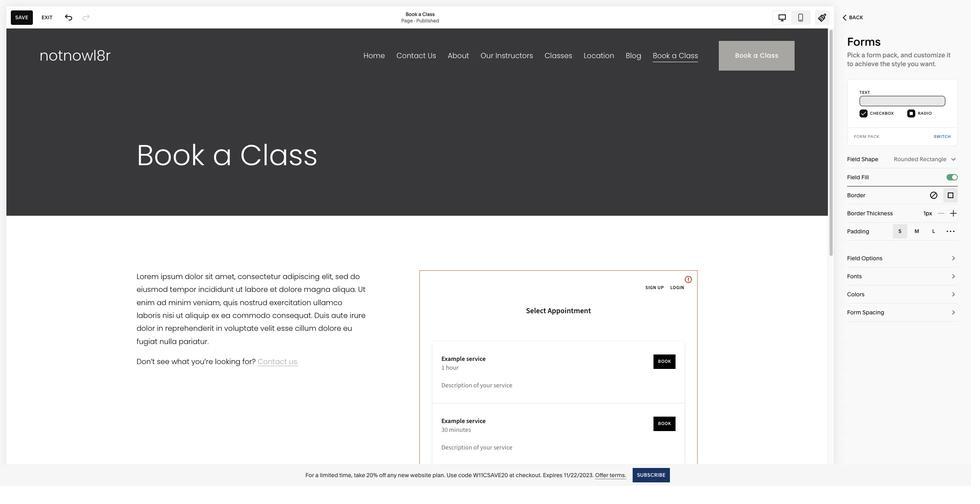 Task type: locate. For each thing, give the bounding box(es) containing it.
1 vertical spatial form
[[848, 309, 862, 316]]

forms
[[848, 35, 881, 49]]

·
[[414, 17, 415, 23]]

offer terms. link
[[595, 472, 627, 479]]

0 vertical spatial border
[[848, 192, 866, 199]]

form left pack
[[854, 134, 867, 139]]

border for border thickness
[[848, 210, 866, 217]]

tab list
[[773, 11, 810, 24]]

a
[[419, 11, 421, 17], [862, 51, 866, 59], [315, 472, 319, 479]]

3 field from the top
[[848, 255, 861, 262]]

fill
[[862, 174, 869, 181]]

code
[[458, 472, 472, 479]]

form spacing
[[848, 309, 885, 316]]

rectangle
[[920, 156, 947, 163]]

field inside 'button'
[[848, 255, 861, 262]]

2 vertical spatial a
[[315, 472, 319, 479]]

field left shape on the top right
[[848, 156, 861, 163]]

to
[[848, 60, 854, 68]]

option group up 'border thickness' field
[[927, 188, 958, 203]]

field for field shape
[[848, 156, 861, 163]]

form inside form spacing button
[[848, 309, 862, 316]]

1 vertical spatial field
[[848, 174, 861, 181]]

1 vertical spatial a
[[862, 51, 866, 59]]

form
[[854, 134, 867, 139], [848, 309, 862, 316]]

2 vertical spatial field
[[848, 255, 861, 262]]

take
[[354, 472, 365, 479]]

save
[[15, 14, 28, 20]]

form
[[867, 51, 882, 59]]

colors
[[848, 291, 865, 298]]

0 vertical spatial field
[[848, 156, 861, 163]]

option group down 'border thickness' field
[[893, 224, 958, 239]]

switch
[[934, 134, 952, 139]]

shape
[[862, 156, 879, 163]]

0 vertical spatial a
[[419, 11, 421, 17]]

for a limited time, take 20% off any new website plan. use code w11csave20 at checkout. expires 11/22/2023. offer terms.
[[306, 472, 627, 479]]

fonts
[[848, 273, 862, 280]]

subscribe button
[[633, 468, 670, 482]]

back button
[[834, 9, 873, 26]]

border down 'field fill'
[[848, 192, 866, 199]]

style
[[892, 60, 907, 68]]

form for form pack
[[854, 134, 867, 139]]

offer
[[595, 472, 609, 479]]

want.
[[921, 60, 937, 68]]

colors button
[[848, 286, 958, 304]]

w11csave20
[[473, 472, 508, 479]]

1 vertical spatial border
[[848, 210, 866, 217]]

0 vertical spatial option group
[[927, 188, 958, 203]]

new
[[398, 472, 409, 479]]

field options
[[848, 255, 883, 262]]

any
[[387, 472, 397, 479]]

2 border from the top
[[848, 210, 866, 217]]

field up the fonts
[[848, 255, 861, 262]]

field options button
[[848, 250, 958, 268]]

0 horizontal spatial a
[[315, 472, 319, 479]]

1 vertical spatial option group
[[893, 224, 958, 239]]

None checkbox
[[953, 175, 958, 180]]

option group for border
[[927, 188, 958, 203]]

2 field from the top
[[848, 174, 861, 181]]

field for field options
[[848, 255, 861, 262]]

exit button
[[37, 10, 57, 25]]

form down colors
[[848, 309, 862, 316]]

1 horizontal spatial a
[[419, 11, 421, 17]]

border
[[848, 192, 866, 199], [848, 210, 866, 217]]

2 horizontal spatial a
[[862, 51, 866, 59]]

achieve
[[855, 60, 879, 68]]

field left the fill
[[848, 174, 861, 181]]

a up achieve
[[862, 51, 866, 59]]

padding
[[848, 228, 870, 235]]

plan.
[[433, 472, 446, 479]]

field
[[848, 156, 861, 163], [848, 174, 861, 181], [848, 255, 861, 262]]

s
[[899, 228, 902, 234]]

class
[[423, 11, 435, 17]]

m
[[915, 228, 920, 234]]

a right book
[[419, 11, 421, 17]]

a inside book a class page · published
[[419, 11, 421, 17]]

off
[[379, 472, 386, 479]]

1 field from the top
[[848, 156, 861, 163]]

11/22/2023.
[[564, 472, 594, 479]]

pack
[[868, 134, 880, 139]]

option group
[[927, 188, 958, 203], [893, 224, 958, 239]]

a right for
[[315, 472, 319, 479]]

exit
[[42, 14, 53, 20]]

0 vertical spatial form
[[854, 134, 867, 139]]

border up "padding"
[[848, 210, 866, 217]]

1 border from the top
[[848, 192, 866, 199]]

option group containing s
[[893, 224, 958, 239]]

a inside "forms pick a form pack, and customize it to achieve the style you want."
[[862, 51, 866, 59]]

the
[[881, 60, 891, 68]]



Task type: describe. For each thing, give the bounding box(es) containing it.
limited
[[320, 472, 338, 479]]

fonts button
[[848, 268, 958, 286]]

pack,
[[883, 51, 900, 59]]

website
[[410, 472, 431, 479]]

form spacing button
[[848, 304, 958, 322]]

thickness
[[867, 210, 893, 217]]

back
[[850, 14, 864, 20]]

options
[[862, 255, 883, 262]]

at
[[510, 472, 515, 479]]

and
[[901, 51, 913, 59]]

published
[[417, 17, 439, 23]]

customize
[[914, 51, 946, 59]]

book
[[406, 11, 418, 17]]

rounded
[[894, 156, 919, 163]]

rounded rectangle
[[894, 156, 947, 163]]

it
[[947, 51, 951, 59]]

spacing
[[863, 309, 885, 316]]

for
[[306, 472, 314, 479]]

border for border
[[848, 192, 866, 199]]

book a class page · published
[[401, 11, 439, 23]]

you
[[908, 60, 919, 68]]

form pack
[[854, 134, 880, 139]]

field for field fill
[[848, 174, 861, 181]]

use
[[447, 472, 457, 479]]

switch button
[[934, 128, 952, 146]]

subscribe
[[637, 472, 666, 478]]

terms.
[[610, 472, 627, 479]]

l
[[933, 228, 936, 234]]

field fill
[[848, 174, 869, 181]]

page
[[401, 17, 413, 23]]

a for book a class page · published
[[419, 11, 421, 17]]

time,
[[340, 472, 353, 479]]

form for form spacing
[[848, 309, 862, 316]]

a for for a limited time, take 20% off any new website plan. use code w11csave20 at checkout. expires 11/22/2023. offer terms.
[[315, 472, 319, 479]]

option group for padding
[[893, 224, 958, 239]]

forms pick a form pack, and customize it to achieve the style you want.
[[848, 35, 951, 68]]

expires
[[543, 472, 563, 479]]

Border Thickness field
[[906, 205, 933, 222]]

pick
[[848, 51, 860, 59]]

checkout.
[[516, 472, 542, 479]]

border thickness
[[848, 210, 893, 217]]

field shape
[[848, 156, 879, 163]]

20%
[[367, 472, 378, 479]]

save button
[[11, 10, 33, 25]]



Task type: vqa. For each thing, say whether or not it's contained in the screenshot.
Fill
yes



